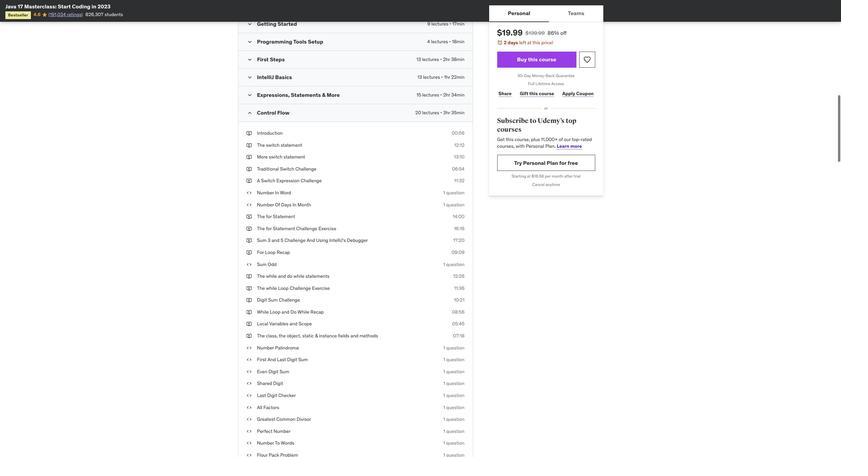 Task type: vqa. For each thing, say whether or not it's contained in the screenshot.


Task type: locate. For each thing, give the bounding box(es) containing it.
digit up last digit checker
[[273, 381, 283, 387]]

1 vertical spatial first
[[257, 357, 266, 363]]

xsmall image for digit sum challenge
[[246, 298, 252, 304]]

1 question from the top
[[446, 190, 465, 196]]

• left the 1hr
[[441, 74, 443, 80]]

4 xsmall image from the top
[[246, 214, 252, 221]]

digit up factors
[[267, 393, 277, 399]]

0 vertical spatial course
[[539, 56, 556, 63]]

days
[[508, 40, 518, 46]]

10 xsmall image from the top
[[246, 345, 252, 352]]

13 xsmall image from the top
[[246, 417, 252, 424]]

0 vertical spatial small image
[[246, 74, 253, 81]]

personal up $19.99
[[508, 10, 530, 17]]

loop right for
[[265, 250, 276, 256]]

the down introduction
[[257, 142, 265, 148]]

2 course from the top
[[539, 91, 554, 97]]

the for statement
[[257, 214, 295, 220]]

switch for a
[[261, 178, 275, 184]]

digit for shared digit
[[273, 381, 283, 387]]

xsmall image for the while loop challenge exercise
[[246, 286, 252, 292]]

left
[[519, 40, 526, 46]]

13 up 15 on the top
[[417, 74, 422, 80]]

in right days in the top left of the page
[[293, 202, 296, 208]]

1 vertical spatial 2hr
[[443, 92, 450, 98]]

first left "steps"
[[257, 56, 269, 63]]

the for the class, the object, static & instance fields and methods
[[257, 333, 265, 339]]

perfect
[[257, 429, 272, 435]]

lectures for intellij basics
[[423, 74, 440, 80]]

13 lectures • 1hr 22min
[[417, 74, 465, 80]]

at inside starting at $16.58 per month after trial cancel anytime
[[527, 174, 531, 179]]

course up back
[[539, 56, 556, 63]]

0 horizontal spatial while
[[257, 310, 269, 316]]

12 xsmall image from the top
[[246, 405, 252, 412]]

1 vertical spatial at
[[527, 174, 531, 179]]

3 1 from the top
[[443, 262, 445, 268]]

2 2hr from the top
[[443, 92, 450, 98]]

course inside gift this course link
[[539, 91, 554, 97]]

top
[[566, 117, 576, 125]]

•
[[449, 21, 451, 27], [449, 39, 451, 45], [440, 56, 442, 62], [441, 74, 443, 80], [440, 92, 442, 98], [440, 110, 442, 116]]

flow
[[277, 109, 290, 116]]

number left to
[[257, 441, 274, 447]]

9 xsmall image from the top
[[246, 321, 252, 328]]

15 xsmall image from the top
[[246, 453, 252, 458]]

challenge up sum 3 and 5 challenge and using intellij's debugger
[[296, 226, 317, 232]]

number down "a"
[[257, 190, 274, 196]]

switch down introduction
[[266, 142, 280, 148]]

the down "sum odd"
[[257, 274, 265, 280]]

13 up 13 lectures • 1hr 22min
[[416, 56, 421, 62]]

and left do
[[282, 310, 289, 316]]

8 1 from the top
[[443, 393, 445, 399]]

• left 38min
[[440, 56, 442, 62]]

recap down 5
[[277, 250, 290, 256]]

palindrome
[[275, 345, 299, 351]]

udemy's
[[538, 117, 565, 125]]

for up 3
[[266, 226, 272, 232]]

• left 18min on the right top of page
[[449, 39, 451, 45]]

2hr left 38min
[[443, 56, 450, 62]]

challenge down the for statement challenge exercise
[[284, 238, 306, 244]]

0 vertical spatial in
[[275, 190, 279, 196]]

5 the from the top
[[257, 286, 265, 292]]

1 vertical spatial statement
[[284, 154, 305, 160]]

xsmall image for shared digit
[[246, 381, 252, 388]]

8 xsmall image from the top
[[246, 310, 252, 316]]

and
[[272, 238, 279, 244], [278, 274, 286, 280], [282, 310, 289, 316], [290, 321, 297, 328], [351, 333, 358, 339]]

statement up more switch statement
[[281, 142, 302, 148]]

loop up digit sum challenge
[[278, 286, 289, 292]]

11 question from the top
[[446, 429, 465, 435]]

7 1 from the top
[[443, 381, 445, 387]]

38min
[[451, 56, 465, 62]]

• for getting started
[[449, 21, 451, 27]]

• for control flow
[[440, 110, 442, 116]]

get
[[497, 137, 505, 143]]

number down greatest common divisor
[[274, 429, 291, 435]]

small image left control
[[246, 110, 253, 117]]

digit right even
[[268, 369, 278, 375]]

• left the 34min
[[440, 92, 442, 98]]

the down number of days in month
[[257, 214, 265, 220]]

lectures right 15 on the top
[[422, 92, 439, 98]]

statement for more switch statement
[[284, 154, 305, 160]]

1 vertical spatial statement
[[273, 226, 295, 232]]

xsmall image
[[246, 130, 252, 137], [246, 142, 252, 149], [246, 166, 252, 173], [246, 202, 252, 209], [246, 250, 252, 256], [246, 262, 252, 268], [246, 274, 252, 280], [246, 310, 252, 316], [246, 333, 252, 340], [246, 345, 252, 352], [246, 393, 252, 400], [246, 405, 252, 412], [246, 417, 252, 424]]

4 xsmall image from the top
[[246, 202, 252, 209]]

buy
[[517, 56, 527, 63]]

more right statements
[[327, 92, 340, 98]]

1 vertical spatial &
[[315, 333, 318, 339]]

3 small image from the top
[[246, 56, 253, 63]]

9 xsmall image from the top
[[246, 333, 252, 340]]

lectures right 4
[[431, 39, 448, 45]]

5 question from the top
[[446, 357, 465, 363]]

9 1 from the top
[[443, 405, 445, 411]]

0 vertical spatial more
[[327, 92, 340, 98]]

14 xsmall image from the top
[[246, 441, 252, 448]]

this right buy
[[528, 56, 538, 63]]

divisor
[[297, 417, 311, 423]]

4 the from the top
[[257, 274, 265, 280]]

last digit checker
[[257, 393, 296, 399]]

the up digit sum challenge
[[257, 286, 265, 292]]

this inside button
[[528, 56, 538, 63]]

price!
[[541, 40, 553, 46]]

5 1 question from the top
[[443, 357, 465, 363]]

number of days in month
[[257, 202, 311, 208]]

first up even
[[257, 357, 266, 363]]

lectures right 20
[[422, 110, 439, 116]]

5 xsmall image from the top
[[246, 226, 252, 232]]

the while loop challenge exercise
[[257, 286, 330, 292]]

the left the class,
[[257, 333, 265, 339]]

teams button
[[549, 5, 603, 21]]

(191,034
[[48, 12, 66, 18]]

7 1 question from the top
[[443, 381, 465, 387]]

2 vertical spatial for
[[266, 226, 272, 232]]

0 vertical spatial for
[[559, 160, 567, 166]]

6 1 from the top
[[443, 369, 445, 375]]

15
[[417, 92, 421, 98]]

share button
[[497, 87, 513, 100]]

13 for intellij basics
[[417, 74, 422, 80]]

for
[[559, 160, 567, 166], [266, 214, 272, 220], [266, 226, 272, 232]]

• for expressions, statements & more
[[440, 92, 442, 98]]

loop
[[265, 250, 276, 256], [278, 286, 289, 292], [270, 310, 280, 316]]

switch right "a"
[[261, 178, 275, 184]]

more switch statement
[[257, 154, 305, 160]]

1
[[443, 190, 445, 196], [443, 202, 445, 208], [443, 262, 445, 268], [443, 345, 445, 351], [443, 357, 445, 363], [443, 369, 445, 375], [443, 381, 445, 387], [443, 393, 445, 399], [443, 405, 445, 411], [443, 417, 445, 423], [443, 429, 445, 435], [443, 441, 445, 447]]

lectures for first steps
[[422, 56, 439, 62]]

control flow
[[257, 109, 290, 116]]

1 small image from the top
[[246, 21, 253, 28]]

2 the from the top
[[257, 214, 265, 220]]

1 vertical spatial in
[[293, 202, 296, 208]]

xsmall image for number of days in month
[[246, 202, 252, 209]]

0 vertical spatial recap
[[277, 250, 290, 256]]

in
[[275, 190, 279, 196], [293, 202, 296, 208]]

6 xsmall image from the top
[[246, 238, 252, 244]]

9
[[427, 21, 430, 27]]

0 vertical spatial switch
[[280, 166, 294, 172]]

& right static
[[315, 333, 318, 339]]

digit sum challenge
[[257, 298, 300, 304]]

course down lifetime
[[539, 91, 554, 97]]

0 vertical spatial personal
[[508, 10, 530, 17]]

0 vertical spatial last
[[277, 357, 286, 363]]

number for palindrome
[[257, 345, 274, 351]]

6 xsmall image from the top
[[246, 262, 252, 268]]

small image
[[246, 74, 253, 81], [246, 110, 253, 117]]

1 horizontal spatial and
[[307, 238, 315, 244]]

xsmall image for more switch statement
[[246, 154, 252, 161]]

course inside buy this course button
[[539, 56, 556, 63]]

2 vertical spatial loop
[[270, 310, 280, 316]]

expressions,
[[257, 92, 290, 98]]

and left 5
[[272, 238, 279, 244]]

1 vertical spatial for
[[266, 214, 272, 220]]

11 1 from the top
[[443, 429, 445, 435]]

switch down the switch statement
[[269, 154, 282, 160]]

xsmall image
[[246, 154, 252, 161], [246, 178, 252, 185], [246, 190, 252, 197], [246, 214, 252, 221], [246, 226, 252, 232], [246, 238, 252, 244], [246, 286, 252, 292], [246, 298, 252, 304], [246, 321, 252, 328], [246, 357, 252, 364], [246, 369, 252, 376], [246, 381, 252, 388], [246, 429, 252, 436], [246, 441, 252, 448], [246, 453, 252, 458]]

0 vertical spatial and
[[307, 238, 315, 244]]

the for the while loop challenge exercise
[[257, 286, 265, 292]]

small image left first steps
[[246, 56, 253, 63]]

small image left intellij
[[246, 74, 253, 81]]

while down odd
[[266, 274, 277, 280]]

1 the from the top
[[257, 142, 265, 148]]

4 small image from the top
[[246, 92, 253, 99]]

lectures for programming tools setup
[[431, 39, 448, 45]]

6 the from the top
[[257, 333, 265, 339]]

last
[[277, 357, 286, 363], [257, 393, 266, 399]]

0 horizontal spatial more
[[257, 154, 268, 160]]

plan
[[547, 160, 558, 166]]

1 small image from the top
[[246, 74, 253, 81]]

number left of
[[257, 202, 274, 208]]

last down 'number palindrome'
[[277, 357, 286, 363]]

number to words
[[257, 441, 294, 447]]

question
[[446, 190, 465, 196], [446, 202, 465, 208], [446, 262, 465, 268], [446, 345, 465, 351], [446, 357, 465, 363], [446, 369, 465, 375], [446, 381, 465, 387], [446, 393, 465, 399], [446, 405, 465, 411], [446, 417, 465, 423], [446, 429, 465, 435], [446, 441, 465, 447]]

2hr left the 34min
[[443, 92, 450, 98]]

loop down digit sum challenge
[[270, 310, 280, 316]]

statement up 5
[[273, 226, 295, 232]]

top-
[[572, 137, 581, 143]]

6 question from the top
[[446, 369, 465, 375]]

11 xsmall image from the top
[[246, 393, 252, 400]]

2 statement from the top
[[273, 226, 295, 232]]

teams
[[568, 10, 584, 17]]

wishlist image
[[583, 56, 591, 64]]

last up 'all'
[[257, 393, 266, 399]]

xsmall image for the switch statement
[[246, 142, 252, 149]]

$139.99
[[525, 30, 545, 36]]

0 horizontal spatial switch
[[261, 178, 275, 184]]

statement
[[281, 142, 302, 148], [284, 154, 305, 160]]

2 1 question from the top
[[443, 202, 465, 208]]

1 xsmall image from the top
[[246, 154, 252, 161]]

small image for control
[[246, 110, 253, 117]]

loop for recap
[[265, 250, 276, 256]]

10 xsmall image from the top
[[246, 357, 252, 364]]

• left 17min
[[449, 21, 451, 27]]

• left 3hr
[[440, 110, 442, 116]]

number down the class,
[[257, 345, 274, 351]]

sum odd
[[257, 262, 277, 268]]

in left 'word' in the top of the page
[[275, 190, 279, 196]]

1 vertical spatial 13
[[417, 74, 422, 80]]

anytime
[[546, 182, 560, 187]]

xsmall image for the for statement
[[246, 214, 252, 221]]

for for the for statement challenge exercise
[[266, 226, 272, 232]]

this right gift
[[529, 91, 538, 97]]

courses
[[497, 125, 522, 134]]

setup
[[308, 38, 323, 45]]

plan.
[[545, 143, 556, 149]]

& right statements
[[322, 92, 326, 98]]

1 vertical spatial course
[[539, 91, 554, 97]]

exercise up using
[[318, 226, 336, 232]]

12 xsmall image from the top
[[246, 381, 252, 388]]

1 vertical spatial recap
[[310, 310, 324, 316]]

and up even digit sum
[[267, 357, 276, 363]]

0 vertical spatial switch
[[266, 142, 280, 148]]

0 vertical spatial exercise
[[318, 226, 336, 232]]

1 horizontal spatial last
[[277, 357, 286, 363]]

11,000+
[[541, 137, 558, 143]]

7 xsmall image from the top
[[246, 286, 252, 292]]

1 horizontal spatial &
[[322, 92, 326, 98]]

1 1 from the top
[[443, 190, 445, 196]]

loop for and
[[270, 310, 280, 316]]

2 question from the top
[[446, 202, 465, 208]]

small image
[[246, 21, 253, 28], [246, 39, 253, 45], [246, 56, 253, 63], [246, 92, 253, 99]]

3 xsmall image from the top
[[246, 190, 252, 197]]

digit down palindrome
[[287, 357, 297, 363]]

2 days left at this price!
[[504, 40, 553, 46]]

3 the from the top
[[257, 226, 265, 232]]

xsmall image for perfect number
[[246, 429, 252, 436]]

5 xsmall image from the top
[[246, 250, 252, 256]]

at
[[527, 40, 532, 46], [527, 174, 531, 179]]

introduction
[[257, 130, 283, 136]]

xsmall image for for loop recap
[[246, 250, 252, 256]]

30-
[[518, 73, 524, 78]]

0 horizontal spatial last
[[257, 393, 266, 399]]

1 vertical spatial small image
[[246, 110, 253, 117]]

and left the do at the bottom
[[278, 274, 286, 280]]

small image left expressions,
[[246, 92, 253, 99]]

the down the for statement
[[257, 226, 265, 232]]

lectures left the 1hr
[[423, 74, 440, 80]]

0 vertical spatial 2hr
[[443, 56, 450, 62]]

tab list
[[489, 5, 603, 22]]

do
[[291, 310, 297, 316]]

0 horizontal spatial and
[[267, 357, 276, 363]]

small image for expressions,
[[246, 92, 253, 99]]

for down number of days in month
[[266, 214, 272, 220]]

0 vertical spatial statement
[[281, 142, 302, 148]]

0 vertical spatial loop
[[265, 250, 276, 256]]

number in word
[[257, 190, 291, 196]]

at right left
[[527, 40, 532, 46]]

3 1 question from the top
[[443, 262, 465, 268]]

1 horizontal spatial more
[[327, 92, 340, 98]]

while up local
[[257, 310, 269, 316]]

all factors
[[257, 405, 279, 411]]

1 course from the top
[[539, 56, 556, 63]]

1 first from the top
[[257, 56, 269, 63]]

1 vertical spatial personal
[[526, 143, 544, 149]]

at left $16.58
[[527, 174, 531, 179]]

11 xsmall image from the top
[[246, 369, 252, 376]]

for left 'free'
[[559, 160, 567, 166]]

small image left getting
[[246, 21, 253, 28]]

lectures for expressions, statements & more
[[422, 92, 439, 98]]

0 vertical spatial statement
[[273, 214, 295, 220]]

local variables and scope
[[257, 321, 312, 328]]

09:09
[[452, 250, 465, 256]]

first steps
[[257, 56, 285, 63]]

apply coupon
[[562, 91, 594, 97]]

and left using
[[307, 238, 315, 244]]

this up the courses,
[[506, 137, 514, 143]]

small image left programming
[[246, 39, 253, 45]]

recap up scope
[[310, 310, 324, 316]]

exercise for the for statement challenge exercise
[[318, 226, 336, 232]]

exercise
[[318, 226, 336, 232], [312, 286, 330, 292]]

exercise down statements at the bottom left of page
[[312, 286, 330, 292]]

2 small image from the top
[[246, 39, 253, 45]]

statement up traditional switch challenge
[[284, 154, 305, 160]]

1 vertical spatial loop
[[278, 286, 289, 292]]

1 vertical spatial more
[[257, 154, 268, 160]]

1 statement from the top
[[273, 214, 295, 220]]

more up the traditional
[[257, 154, 268, 160]]

2 first from the top
[[257, 357, 266, 363]]

the class, the object, static & instance fields and methods
[[257, 333, 378, 339]]

while right do
[[298, 310, 309, 316]]

for
[[257, 250, 264, 256]]

0 vertical spatial 13
[[416, 56, 421, 62]]

3 question from the top
[[446, 262, 465, 268]]

1 vertical spatial switch
[[261, 178, 275, 184]]

while up digit sum challenge
[[266, 286, 277, 292]]

control
[[257, 109, 276, 116]]

0 vertical spatial &
[[322, 92, 326, 98]]

statement for the switch statement
[[281, 142, 302, 148]]

12:26
[[453, 274, 465, 280]]

3 xsmall image from the top
[[246, 166, 252, 173]]

lectures down 4
[[422, 56, 439, 62]]

this inside get this course, plus 11,000+ of our top-rated courses, with personal plan.
[[506, 137, 514, 143]]

statement for the for statement challenge exercise
[[273, 226, 295, 232]]

1 vertical spatial switch
[[269, 154, 282, 160]]

subscribe
[[497, 117, 529, 125]]

1 horizontal spatial switch
[[280, 166, 294, 172]]

7 xsmall image from the top
[[246, 274, 252, 280]]

0 vertical spatial first
[[257, 56, 269, 63]]

the
[[279, 333, 286, 339]]

cancel
[[532, 182, 545, 187]]

statement down number of days in month
[[273, 214, 295, 220]]

this for gift
[[529, 91, 538, 97]]

small image for intellij
[[246, 74, 253, 81]]

1 xsmall image from the top
[[246, 130, 252, 137]]

1 horizontal spatial while
[[298, 310, 309, 316]]

1 vertical spatial exercise
[[312, 286, 330, 292]]

1 horizontal spatial in
[[293, 202, 296, 208]]

2 xsmall image from the top
[[246, 142, 252, 149]]

13 xsmall image from the top
[[246, 429, 252, 436]]

2 xsmall image from the top
[[246, 178, 252, 185]]

13 for first steps
[[416, 56, 421, 62]]

fields
[[338, 333, 349, 339]]

course for buy this course
[[539, 56, 556, 63]]

1 while from the left
[[257, 310, 269, 316]]

and
[[307, 238, 315, 244], [267, 357, 276, 363]]

small image for first
[[246, 56, 253, 63]]

and for 3
[[272, 238, 279, 244]]

1 1 question from the top
[[443, 190, 465, 196]]

2 vertical spatial personal
[[523, 160, 546, 166]]

even
[[257, 369, 267, 375]]

lectures right 9
[[431, 21, 448, 27]]

switch up expression
[[280, 166, 294, 172]]

challenge right expression
[[301, 178, 322, 184]]

xsmall image for sum 3 and 5 challenge and using intellij's debugger
[[246, 238, 252, 244]]

personal down plus
[[526, 143, 544, 149]]

learn
[[557, 143, 569, 149]]

first for first and last digit sum
[[257, 357, 266, 363]]

personal up $16.58
[[523, 160, 546, 166]]

steps
[[270, 56, 285, 63]]

2 small image from the top
[[246, 110, 253, 117]]

and left scope
[[290, 321, 297, 328]]

1 2hr from the top
[[443, 56, 450, 62]]

coupon
[[576, 91, 594, 97]]

8 xsmall image from the top
[[246, 298, 252, 304]]

number for in
[[257, 190, 274, 196]]



Task type: describe. For each thing, give the bounding box(es) containing it.
9 lectures • 17min
[[427, 21, 465, 27]]

the for the for statement
[[257, 214, 265, 220]]

2023
[[98, 3, 111, 10]]

shared
[[257, 381, 272, 387]]

0 horizontal spatial in
[[275, 190, 279, 196]]

xsmall image for number to words
[[246, 441, 252, 448]]

number palindrome
[[257, 345, 299, 351]]

2
[[504, 40, 507, 46]]

1 horizontal spatial recap
[[310, 310, 324, 316]]

per
[[545, 174, 551, 179]]

small image for getting
[[246, 21, 253, 28]]

2 1 from the top
[[443, 202, 445, 208]]

8 question from the top
[[446, 393, 465, 399]]

challenge up while loop and do while recap
[[279, 298, 300, 304]]

guarantee
[[556, 73, 575, 78]]

the for the for statement challenge exercise
[[257, 226, 265, 232]]

course,
[[515, 137, 530, 143]]

2 while from the left
[[298, 310, 309, 316]]

this for buy
[[528, 56, 538, 63]]

buy this course
[[517, 56, 556, 63]]

intellij
[[257, 74, 274, 81]]

java
[[5, 3, 16, 10]]

08:56
[[452, 310, 465, 316]]

traditional switch challenge
[[257, 166, 316, 172]]

9 1 question from the top
[[443, 405, 465, 411]]

learn more
[[557, 143, 582, 149]]

xsmall image for local variables and scope
[[246, 321, 252, 328]]

basics
[[275, 74, 292, 81]]

xsmall image for the class, the object, static & instance fields and methods
[[246, 333, 252, 340]]

common
[[276, 417, 296, 423]]

local
[[257, 321, 268, 328]]

xsmall image for number in word
[[246, 190, 252, 197]]

month
[[298, 202, 311, 208]]

while loop and do while recap
[[257, 310, 324, 316]]

money-
[[532, 73, 546, 78]]

the for the while and do while statements
[[257, 274, 265, 280]]

tools
[[293, 38, 307, 45]]

number for to
[[257, 441, 274, 447]]

switch for more
[[269, 154, 282, 160]]

day
[[524, 73, 531, 78]]

share
[[499, 91, 512, 97]]

personal inside button
[[508, 10, 530, 17]]

xsmall image for while loop and do while recap
[[246, 310, 252, 316]]

digit up local
[[257, 298, 267, 304]]

20
[[415, 110, 421, 116]]

try
[[514, 160, 522, 166]]

statements
[[291, 92, 321, 98]]

$16.58
[[532, 174, 544, 179]]

challenge up a switch expression challenge
[[295, 166, 316, 172]]

6 1 question from the top
[[443, 369, 465, 375]]

sum left 3
[[257, 238, 267, 244]]

and right 'fields'
[[351, 333, 358, 339]]

and for variables
[[290, 321, 297, 328]]

static
[[302, 333, 314, 339]]

5 1 from the top
[[443, 357, 445, 363]]

lifetime
[[536, 81, 550, 86]]

2hr for expressions, statements & more
[[443, 92, 450, 98]]

using
[[316, 238, 328, 244]]

month
[[552, 174, 563, 179]]

sum down first and last digit sum
[[280, 369, 289, 375]]

• for first steps
[[440, 56, 442, 62]]

number for of
[[257, 202, 274, 208]]

xsmall image for last digit checker
[[246, 393, 252, 400]]

0 horizontal spatial &
[[315, 333, 318, 339]]

12 question from the top
[[446, 441, 465, 447]]

7 question from the top
[[446, 381, 465, 387]]

826,307
[[85, 12, 103, 18]]

34min
[[451, 92, 465, 98]]

15 lectures • 2hr 34min
[[417, 92, 465, 98]]

ratings)
[[67, 12, 83, 18]]

xsmall image for the while and do while statements
[[246, 274, 252, 280]]

apply coupon button
[[561, 87, 595, 100]]

05:45
[[452, 321, 465, 328]]

switch for the
[[266, 142, 280, 148]]

4 question from the top
[[446, 345, 465, 351]]

digit for even digit sum
[[268, 369, 278, 375]]

4
[[427, 39, 430, 45]]

alarm image
[[497, 40, 502, 45]]

instance
[[319, 333, 337, 339]]

digit for last digit checker
[[267, 393, 277, 399]]

for loop recap
[[257, 250, 290, 256]]

challenge down the while and do while statements
[[290, 286, 311, 292]]

small image for programming
[[246, 39, 253, 45]]

rated
[[581, 137, 592, 143]]

xsmall image for first and last digit sum
[[246, 357, 252, 364]]

0 vertical spatial at
[[527, 40, 532, 46]]

xsmall image for number palindrome
[[246, 345, 252, 352]]

course for gift this course
[[539, 91, 554, 97]]

8 1 question from the top
[[443, 393, 465, 399]]

4 1 question from the top
[[443, 345, 465, 351]]

in
[[92, 3, 96, 10]]

xsmall image for greatest common divisor
[[246, 417, 252, 424]]

a
[[257, 178, 260, 184]]

xsmall image for even digit sum
[[246, 369, 252, 376]]

learn more link
[[557, 143, 582, 149]]

xsmall image for a switch expression challenge
[[246, 178, 252, 185]]

• for intellij basics
[[441, 74, 443, 80]]

free
[[568, 160, 578, 166]]

buy this course button
[[497, 52, 576, 68]]

12:12
[[454, 142, 465, 148]]

10 question from the top
[[446, 417, 465, 423]]

10 1 question from the top
[[443, 417, 465, 423]]

more
[[570, 143, 582, 149]]

gift this course
[[520, 91, 554, 97]]

and for while
[[278, 274, 286, 280]]

courses,
[[497, 143, 515, 149]]

getting
[[257, 20, 276, 27]]

10:21
[[454, 298, 465, 304]]

masterclass:
[[24, 3, 57, 10]]

to
[[530, 117, 536, 125]]

for inside try personal plan for free link
[[559, 160, 567, 166]]

xsmall image for introduction
[[246, 130, 252, 137]]

exercise for the while loop challenge exercise
[[312, 286, 330, 292]]

10 1 from the top
[[443, 417, 445, 423]]

12 1 question from the top
[[443, 441, 465, 447]]

2hr for first steps
[[443, 56, 450, 62]]

greatest
[[257, 417, 275, 423]]

the for the switch statement
[[257, 142, 265, 148]]

statements
[[306, 274, 329, 280]]

lectures for control flow
[[422, 110, 439, 116]]

12 1 from the top
[[443, 441, 445, 447]]

plus
[[531, 137, 540, 143]]

while for and
[[266, 274, 277, 280]]

4 1 from the top
[[443, 345, 445, 351]]

1 vertical spatial last
[[257, 393, 266, 399]]

a switch expression challenge
[[257, 178, 322, 184]]

1 vertical spatial and
[[267, 357, 276, 363]]

full
[[528, 81, 535, 86]]

tab list containing personal
[[489, 5, 603, 22]]

35min
[[451, 110, 465, 116]]

coding
[[72, 3, 90, 10]]

class,
[[266, 333, 278, 339]]

xsmall image for all factors
[[246, 405, 252, 412]]

xsmall image for the for statement challenge exercise
[[246, 226, 252, 232]]

(191,034 ratings)
[[48, 12, 83, 18]]

sum up while loop and do while recap
[[268, 298, 278, 304]]

our
[[564, 137, 571, 143]]

while right the do at the bottom
[[294, 274, 304, 280]]

personal inside get this course, plus 11,000+ of our top-rated courses, with personal plan.
[[526, 143, 544, 149]]

1hr
[[444, 74, 450, 80]]

shared digit
[[257, 381, 283, 387]]

5
[[281, 238, 283, 244]]

lectures for getting started
[[431, 21, 448, 27]]

starting at $16.58 per month after trial cancel anytime
[[512, 174, 581, 187]]

students
[[105, 12, 123, 18]]

30-day money-back guarantee full lifetime access
[[518, 73, 575, 86]]

days
[[281, 202, 291, 208]]

trial
[[574, 174, 581, 179]]

this for get
[[506, 137, 514, 143]]

while for loop
[[266, 286, 277, 292]]

17min
[[452, 21, 465, 27]]

and for loop
[[282, 310, 289, 316]]

826,307 students
[[85, 12, 123, 18]]

this down $139.99 on the right
[[533, 40, 540, 46]]

11:32
[[454, 178, 465, 184]]

11:36
[[454, 286, 465, 292]]

bestseller
[[8, 13, 28, 18]]

sum down palindrome
[[298, 357, 308, 363]]

first for first steps
[[257, 56, 269, 63]]

20 lectures • 3hr 35min
[[415, 110, 465, 116]]

try personal plan for free
[[514, 160, 578, 166]]

for for the for statement
[[266, 214, 272, 220]]

switch for traditional
[[280, 166, 294, 172]]

sum left odd
[[257, 262, 267, 268]]

9 question from the top
[[446, 405, 465, 411]]

0 horizontal spatial recap
[[277, 250, 290, 256]]

words
[[281, 441, 294, 447]]

11 1 question from the top
[[443, 429, 465, 435]]

xsmall image for sum odd
[[246, 262, 252, 268]]

xsmall image for traditional switch challenge
[[246, 166, 252, 173]]

• for programming tools setup
[[449, 39, 451, 45]]

16:16
[[454, 226, 465, 232]]

statement for the for statement
[[273, 214, 295, 220]]

gift
[[520, 91, 528, 97]]



